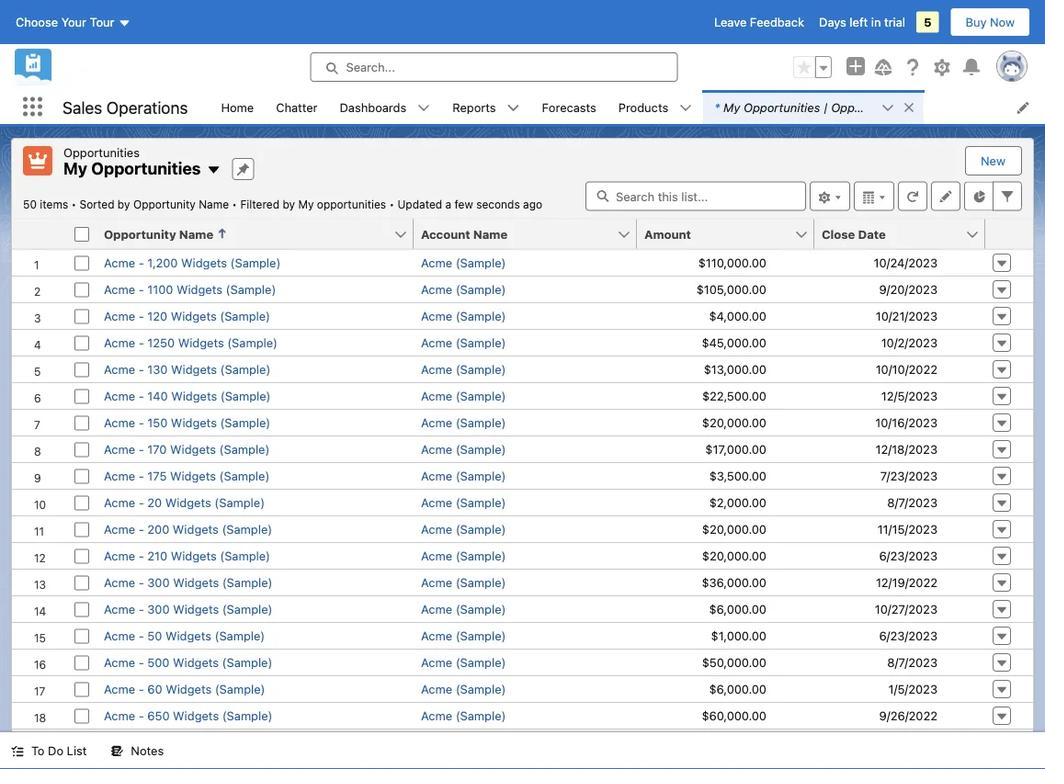 Task type: vqa. For each thing, say whether or not it's contained in the screenshot.


Task type: describe. For each thing, give the bounding box(es) containing it.
- for acme - 200 widgets (sample) link
[[139, 522, 144, 536]]

acme (sample) for acme - 650 widgets (sample) link on the left bottom of the page
[[421, 709, 506, 723]]

acme - 150 widgets (sample)
[[104, 416, 271, 430]]

reports list item
[[442, 90, 531, 124]]

seconds
[[477, 198, 520, 211]]

opportunities up sorted at the left of the page
[[91, 159, 201, 178]]

buy now button
[[951, 7, 1031, 37]]

opportunities right |
[[832, 100, 908, 114]]

choose
[[16, 15, 58, 29]]

list item containing *
[[704, 90, 925, 124]]

acme (sample) for acme - 1100 widgets (sample) link
[[421, 282, 506, 296]]

search...
[[346, 60, 395, 74]]

- for acme - 50 widgets (sample) link
[[139, 629, 144, 643]]

acme (sample) for acme - 1,200 widgets (sample) link
[[421, 256, 506, 269]]

10/2/2023
[[882, 336, 938, 349]]

$110,000.00
[[699, 256, 767, 269]]

acme (sample) link for acme - 175 widgets (sample) link at the left bottom of the page
[[421, 469, 506, 483]]

10/16/2023
[[876, 416, 938, 430]]

account
[[421, 227, 471, 241]]

$17,000.00
[[706, 442, 767, 456]]

0 horizontal spatial 50
[[23, 198, 37, 211]]

- for acme - 150 widgets (sample) link
[[139, 416, 144, 430]]

leave feedback
[[715, 15, 805, 29]]

acme - 200 widgets (sample) link
[[104, 522, 272, 536]]

filtered
[[240, 198, 280, 211]]

in
[[872, 15, 881, 29]]

$22,500.00
[[703, 389, 767, 403]]

acme - 60 widgets (sample) link
[[104, 682, 265, 696]]

name up the opportunity name 'button' at top
[[199, 198, 229, 211]]

acme - 120 widgets (sample)
[[104, 309, 270, 323]]

Search My Opportunities list view. search field
[[586, 182, 807, 211]]

account name button
[[414, 219, 617, 249]]

- for acme - 500 widgets (sample) link
[[139, 656, 144, 670]]

close date button
[[815, 219, 966, 249]]

few
[[455, 198, 473, 211]]

text default image inside dashboards list item
[[418, 102, 431, 115]]

|
[[824, 100, 828, 114]]

10/10/2022
[[876, 362, 938, 376]]

- for acme - 175 widgets (sample) link at the left bottom of the page
[[139, 469, 144, 483]]

acme (sample) for acme - 20 widgets (sample) "link"
[[421, 496, 506, 510]]

- for acme - 60 widgets (sample) link
[[139, 682, 144, 696]]

widgets for acme - 200 widgets (sample) link
[[173, 522, 219, 536]]

$45,000.00
[[702, 336, 767, 349]]

acme - 1100 widgets (sample)
[[104, 282, 276, 296]]

$50,000.00
[[702, 656, 767, 670]]

acme - 200 widgets (sample)
[[104, 522, 272, 536]]

$20,000.00 for 6/23/2023
[[703, 549, 767, 563]]

acme (sample) link for acme - 130 widgets (sample) link
[[421, 362, 506, 376]]

widgets for acme - 20 widgets (sample) "link"
[[165, 496, 211, 510]]

buy
[[966, 15, 987, 29]]

6/23/2023 for $1,000.00
[[880, 629, 938, 643]]

widgets for acme - 120 widgets (sample) link
[[171, 309, 217, 323]]

forecasts
[[542, 100, 597, 114]]

acme - 1,200 widgets (sample)
[[104, 256, 281, 269]]

reports link
[[442, 90, 507, 124]]

150
[[147, 416, 168, 430]]

- for acme - 1,200 widgets (sample) link
[[139, 256, 144, 269]]

acme - 120 widgets (sample) link
[[104, 309, 270, 323]]

1 by from the left
[[118, 198, 130, 211]]

acme - 210 widgets (sample) link
[[104, 549, 270, 563]]

acme (sample) for acme - 140 widgets (sample) 'link'
[[421, 389, 506, 403]]

sales
[[63, 97, 102, 117]]

acme - 50 widgets (sample) link
[[104, 629, 265, 643]]

my opportunities status
[[23, 198, 398, 211]]

$2,000.00
[[710, 496, 767, 510]]

close date
[[822, 227, 886, 241]]

acme - 50 widgets (sample)
[[104, 629, 265, 643]]

- for acme - 20 widgets (sample) "link"
[[139, 496, 144, 510]]

widgets for acme - 1250 widgets (sample) link
[[178, 336, 224, 349]]

widgets for acme - 175 widgets (sample) link at the left bottom of the page
[[170, 469, 216, 483]]

0 vertical spatial opportunity
[[133, 198, 196, 211]]

170
[[147, 442, 167, 456]]

acme (sample) for acme - 130 widgets (sample) link
[[421, 362, 506, 376]]

acme (sample) for acme - 50 widgets (sample) link
[[421, 629, 506, 643]]

opportunities down sales
[[63, 145, 140, 159]]

home
[[221, 100, 254, 114]]

acme - 150 widgets (sample) link
[[104, 416, 271, 430]]

widgets for acme - 60 widgets (sample) link
[[166, 682, 212, 696]]

widgets for acme - 150 widgets (sample) link
[[171, 416, 217, 430]]

your
[[61, 15, 86, 29]]

130
[[147, 362, 168, 376]]

120
[[147, 309, 168, 323]]

acme (sample) link for acme - 50 widgets (sample) link
[[421, 629, 506, 643]]

- for acme - 1100 widgets (sample) link
[[139, 282, 144, 296]]

acme - 500 widgets (sample)
[[104, 656, 273, 670]]

$4,000.00
[[710, 309, 767, 323]]

$3,500.00
[[710, 469, 767, 483]]

$60,000.00
[[702, 709, 767, 723]]

leave
[[715, 15, 747, 29]]

acme (sample) link for acme - 650 widgets (sample) link on the left bottom of the page
[[421, 709, 506, 723]]

- for acme - 120 widgets (sample) link
[[139, 309, 144, 323]]

* my opportunities | opportunities
[[715, 100, 908, 114]]

acme - 175 widgets (sample)
[[104, 469, 270, 483]]

sorted
[[80, 198, 115, 211]]

action image
[[986, 219, 1034, 249]]

list containing home
[[210, 90, 1046, 124]]

dashboards link
[[329, 90, 418, 124]]

list
[[67, 745, 87, 758]]

acme - 650 widgets (sample) link
[[104, 709, 273, 723]]

opportunities
[[317, 198, 386, 211]]

3 • from the left
[[389, 198, 395, 211]]

1 vertical spatial my
[[63, 159, 87, 178]]

2 • from the left
[[232, 198, 237, 211]]

acme (sample) link for $36,000.00's acme - 300 widgets (sample) link
[[421, 576, 506, 590]]

my opportunities|opportunities|list view element
[[11, 138, 1035, 770]]

opportunity inside 'button'
[[104, 227, 176, 241]]

9/26/2022
[[880, 709, 938, 723]]

acme - 175 widgets (sample) link
[[104, 469, 270, 483]]

5
[[924, 15, 932, 29]]

days left in trial
[[820, 15, 906, 29]]

widgets for acme - 1,200 widgets (sample) link
[[181, 256, 227, 269]]

acme - 140 widgets (sample)
[[104, 389, 271, 403]]

acme (sample) link for acme - 210 widgets (sample) link
[[421, 549, 506, 563]]

13 - from the top
[[139, 576, 144, 590]]

1/5/2023
[[889, 682, 938, 696]]

my opportunities grid
[[12, 219, 1034, 770]]

opportunity name
[[104, 227, 214, 241]]

acme - 170 widgets (sample) link
[[104, 442, 270, 456]]

1250
[[147, 336, 175, 349]]

1 • from the left
[[71, 198, 77, 211]]

to do list button
[[0, 733, 98, 770]]

acme - 1250 widgets (sample) link
[[104, 336, 278, 349]]

- for acme - 1250 widgets (sample) link
[[139, 336, 144, 349]]

acme - 1,200 widgets (sample) link
[[104, 256, 281, 269]]

acme (sample) link for acme - 140 widgets (sample) 'link'
[[421, 389, 506, 403]]

140
[[147, 389, 168, 403]]

dashboards
[[340, 100, 407, 114]]

acme - 300 widgets (sample) link for $6,000.00
[[104, 602, 273, 616]]

account name
[[421, 227, 508, 241]]

acme (sample) link for acme - 120 widgets (sample) link
[[421, 309, 506, 323]]

acme (sample) link for acme - 150 widgets (sample) link
[[421, 416, 506, 430]]

text default image inside to do list button
[[11, 745, 24, 758]]

6/23/2023 for $20,000.00
[[880, 549, 938, 563]]

$20,000.00 for 11/15/2023
[[703, 522, 767, 536]]

item number element
[[12, 219, 67, 250]]

to do list
[[31, 745, 87, 758]]

14 - from the top
[[139, 602, 144, 616]]

- for acme - 170 widgets (sample) link
[[139, 442, 144, 456]]



Task type: locate. For each thing, give the bounding box(es) containing it.
• left updated
[[389, 198, 395, 211]]

0 horizontal spatial my
[[63, 159, 87, 178]]

$6,000.00 for 10/27/2023
[[710, 602, 767, 616]]

forecasts link
[[531, 90, 608, 124]]

by right filtered
[[283, 198, 295, 211]]

9/20/2023
[[880, 282, 938, 296]]

7 - from the top
[[139, 416, 144, 430]]

2 $20,000.00 from the top
[[703, 522, 767, 536]]

list
[[210, 90, 1046, 124]]

18 acme (sample) from the top
[[421, 709, 506, 723]]

acme (sample) for acme - 60 widgets (sample) link
[[421, 682, 506, 696]]

11 - from the top
[[139, 522, 144, 536]]

2 6/23/2023 from the top
[[880, 629, 938, 643]]

acme (sample) link for acme - 300 widgets (sample) link for $6,000.00
[[421, 602, 506, 616]]

4 acme (sample) link from the top
[[421, 336, 506, 349]]

acme (sample) for acme - 150 widgets (sample) link
[[421, 416, 506, 430]]

text default image inside the products list item
[[680, 102, 693, 115]]

1 300 from the top
[[147, 576, 170, 590]]

- up acme - 50 widgets (sample) link
[[139, 602, 144, 616]]

acme - 210 widgets (sample)
[[104, 549, 270, 563]]

widgets up acme - 210 widgets (sample)
[[173, 522, 219, 536]]

1 vertical spatial acme - 300 widgets (sample)
[[104, 602, 273, 616]]

- left 140
[[139, 389, 144, 403]]

175
[[147, 469, 167, 483]]

widgets up acme - 130 widgets (sample) link
[[178, 336, 224, 349]]

buy now
[[966, 15, 1015, 29]]

0 vertical spatial acme - 300 widgets (sample) link
[[104, 576, 273, 590]]

acme - 300 widgets (sample) for $36,000.00
[[104, 576, 273, 590]]

300 for $36,000.00
[[147, 576, 170, 590]]

8 - from the top
[[139, 442, 144, 456]]

acme (sample) for acme - 120 widgets (sample) link
[[421, 309, 506, 323]]

opportunity name element
[[97, 219, 425, 250]]

widgets down acme - 200 widgets (sample) link
[[171, 549, 217, 563]]

-
[[139, 256, 144, 269], [139, 282, 144, 296], [139, 309, 144, 323], [139, 336, 144, 349], [139, 362, 144, 376], [139, 389, 144, 403], [139, 416, 144, 430], [139, 442, 144, 456], [139, 469, 144, 483], [139, 496, 144, 510], [139, 522, 144, 536], [139, 549, 144, 563], [139, 576, 144, 590], [139, 602, 144, 616], [139, 629, 144, 643], [139, 656, 144, 670], [139, 682, 144, 696], [139, 709, 144, 723]]

None search field
[[586, 182, 807, 211]]

1 vertical spatial 6/23/2023
[[880, 629, 938, 643]]

acme - 300 widgets (sample) link for $36,000.00
[[104, 576, 273, 590]]

5 acme (sample) from the top
[[421, 362, 506, 376]]

0 vertical spatial $6,000.00
[[710, 602, 767, 616]]

widgets up acme - 60 widgets (sample)
[[173, 656, 219, 670]]

account name element
[[414, 219, 648, 250]]

acme - 300 widgets (sample) down acme - 210 widgets (sample) link
[[104, 576, 273, 590]]

name inside the opportunity name 'button'
[[179, 227, 214, 241]]

trial
[[885, 15, 906, 29]]

17 acme (sample) from the top
[[421, 682, 506, 696]]

acme (sample)
[[421, 256, 506, 269], [421, 282, 506, 296], [421, 309, 506, 323], [421, 336, 506, 349], [421, 362, 506, 376], [421, 389, 506, 403], [421, 416, 506, 430], [421, 442, 506, 456], [421, 469, 506, 483], [421, 496, 506, 510], [421, 522, 506, 536], [421, 549, 506, 563], [421, 576, 506, 590], [421, 602, 506, 616], [421, 629, 506, 643], [421, 656, 506, 670], [421, 682, 506, 696], [421, 709, 506, 723]]

2 acme (sample) link from the top
[[421, 282, 506, 296]]

4 - from the top
[[139, 336, 144, 349]]

acme (sample) for acme - 175 widgets (sample) link at the left bottom of the page
[[421, 469, 506, 483]]

widgets for acme - 140 widgets (sample) 'link'
[[171, 389, 217, 403]]

notes button
[[100, 733, 175, 770]]

2 8/7/2023 from the top
[[888, 656, 938, 670]]

1 horizontal spatial text default image
[[206, 163, 221, 178]]

widgets down acme - 1,200 widgets (sample) link
[[177, 282, 223, 296]]

- for acme - 140 widgets (sample) 'link'
[[139, 389, 144, 403]]

9 - from the top
[[139, 469, 144, 483]]

7/23/2023
[[881, 469, 938, 483]]

10 - from the top
[[139, 496, 144, 510]]

1 vertical spatial $20,000.00
[[703, 522, 767, 536]]

days
[[820, 15, 847, 29]]

20
[[147, 496, 162, 510]]

1 horizontal spatial by
[[283, 198, 295, 211]]

• right 'items'
[[71, 198, 77, 211]]

50 up 500
[[147, 629, 162, 643]]

3 acme (sample) from the top
[[421, 309, 506, 323]]

acme (sample) for acme - 1250 widgets (sample) link
[[421, 336, 506, 349]]

4 acme (sample) from the top
[[421, 336, 506, 349]]

6/23/2023 down 10/27/2023 at the bottom right
[[880, 629, 938, 643]]

text default image left the to
[[11, 745, 24, 758]]

$20,000.00 down $2,000.00
[[703, 522, 767, 536]]

1 vertical spatial text default image
[[206, 163, 221, 178]]

acme - 300 widgets (sample) link up acme - 50 widgets (sample) at the left of the page
[[104, 602, 273, 616]]

0 vertical spatial 50
[[23, 198, 37, 211]]

16 acme (sample) from the top
[[421, 656, 506, 670]]

item number image
[[12, 219, 67, 249]]

acme (sample) link for acme - 200 widgets (sample) link
[[421, 522, 506, 536]]

500
[[147, 656, 170, 670]]

text default image for products
[[680, 102, 693, 115]]

my inside list item
[[724, 100, 741, 114]]

date
[[859, 227, 886, 241]]

by right sorted at the left of the page
[[118, 198, 130, 211]]

6 - from the top
[[139, 389, 144, 403]]

text default image left the reports link
[[418, 102, 431, 115]]

close
[[822, 227, 856, 241]]

- up acme - 500 widgets (sample) link
[[139, 629, 144, 643]]

650
[[147, 709, 170, 723]]

210
[[147, 549, 168, 563]]

widgets down acme - 210 widgets (sample) link
[[173, 576, 219, 590]]

amount element
[[637, 219, 826, 250]]

(sample)
[[230, 256, 281, 269], [456, 256, 506, 269], [226, 282, 276, 296], [456, 282, 506, 296], [220, 309, 270, 323], [456, 309, 506, 323], [227, 336, 278, 349], [456, 336, 506, 349], [220, 362, 271, 376], [456, 362, 506, 376], [221, 389, 271, 403], [456, 389, 506, 403], [220, 416, 271, 430], [456, 416, 506, 430], [219, 442, 270, 456], [456, 442, 506, 456], [219, 469, 270, 483], [456, 469, 506, 483], [215, 496, 265, 510], [456, 496, 506, 510], [222, 522, 272, 536], [456, 522, 506, 536], [220, 549, 270, 563], [456, 549, 506, 563], [222, 576, 273, 590], [456, 576, 506, 590], [222, 602, 273, 616], [456, 602, 506, 616], [215, 629, 265, 643], [456, 629, 506, 643], [222, 656, 273, 670], [456, 656, 506, 670], [215, 682, 265, 696], [456, 682, 506, 696], [222, 709, 273, 723], [456, 709, 506, 723]]

widgets down acme - 60 widgets (sample)
[[173, 709, 219, 723]]

18 - from the top
[[139, 709, 144, 723]]

$20,000.00 up $36,000.00
[[703, 549, 767, 563]]

name
[[199, 198, 229, 211], [179, 227, 214, 241], [474, 227, 508, 241]]

widgets for acme - 210 widgets (sample) link
[[171, 549, 217, 563]]

1 vertical spatial acme - 300 widgets (sample) link
[[104, 602, 273, 616]]

1 - from the top
[[139, 256, 144, 269]]

name for opportunity name
[[179, 227, 214, 241]]

home link
[[210, 90, 265, 124]]

widgets up acme - 1100 widgets (sample)
[[181, 256, 227, 269]]

10 acme (sample) link from the top
[[421, 496, 506, 510]]

5 - from the top
[[139, 362, 144, 376]]

opportunity name button
[[97, 219, 394, 249]]

acme - 130 widgets (sample)
[[104, 362, 271, 376]]

acme - 500 widgets (sample) link
[[104, 656, 273, 670]]

$20,000.00 for 10/16/2023
[[703, 416, 767, 430]]

8/7/2023 up 1/5/2023
[[888, 656, 938, 670]]

text default image
[[903, 101, 916, 114], [507, 102, 520, 115], [680, 102, 693, 115], [882, 102, 895, 115], [111, 745, 124, 758]]

products list item
[[608, 90, 704, 124]]

left
[[850, 15, 868, 29]]

300 up acme - 50 widgets (sample) at the left of the page
[[147, 602, 170, 616]]

- for acme - 650 widgets (sample) link on the left bottom of the page
[[139, 709, 144, 723]]

0 vertical spatial 300
[[147, 576, 170, 590]]

products link
[[608, 90, 680, 124]]

8/7/2023
[[888, 496, 938, 510], [888, 656, 938, 670]]

- left 175
[[139, 469, 144, 483]]

leave feedback link
[[715, 15, 805, 29]]

acme (sample) for acme - 210 widgets (sample) link
[[421, 549, 506, 563]]

acme - 300 widgets (sample) up acme - 50 widgets (sample) at the left of the page
[[104, 602, 273, 616]]

text default image up my opportunities status
[[206, 163, 221, 178]]

chatter link
[[265, 90, 329, 124]]

200
[[147, 522, 170, 536]]

10/24/2023
[[874, 256, 938, 269]]

text default image for reports
[[507, 102, 520, 115]]

0 horizontal spatial by
[[118, 198, 130, 211]]

10 acme (sample) from the top
[[421, 496, 506, 510]]

2 horizontal spatial text default image
[[418, 102, 431, 115]]

a
[[446, 198, 452, 211]]

name up the acme - 1,200 widgets (sample)
[[179, 227, 214, 241]]

8/7/2023 for $50,000.00
[[888, 656, 938, 670]]

15 - from the top
[[139, 629, 144, 643]]

- left 210
[[139, 549, 144, 563]]

widgets up acme - 650 widgets (sample) link on the left bottom of the page
[[166, 682, 212, 696]]

choose your tour button
[[15, 7, 132, 37]]

now
[[991, 15, 1015, 29]]

widgets down acme - 1250 widgets (sample) link
[[171, 362, 217, 376]]

acme - 650 widgets (sample)
[[104, 709, 273, 723]]

acme - 130 widgets (sample) link
[[104, 362, 271, 376]]

acme (sample) link for acme - 20 widgets (sample) "link"
[[421, 496, 506, 510]]

1 vertical spatial 50
[[147, 629, 162, 643]]

text default image inside "notes" button
[[111, 745, 124, 758]]

10/21/2023
[[876, 309, 938, 323]]

- left 1250
[[139, 336, 144, 349]]

reports
[[453, 100, 496, 114]]

0 vertical spatial 8/7/2023
[[888, 496, 938, 510]]

2 horizontal spatial •
[[389, 198, 395, 211]]

new button
[[967, 147, 1021, 175]]

widgets down acme - 140 widgets (sample) 'link'
[[171, 416, 217, 430]]

10/27/2023
[[875, 602, 938, 616]]

8 acme (sample) link from the top
[[421, 442, 506, 456]]

- left 200
[[139, 522, 144, 536]]

2 horizontal spatial my
[[724, 100, 741, 114]]

18 acme (sample) link from the top
[[421, 709, 506, 723]]

2 - from the top
[[139, 282, 144, 296]]

1,200
[[147, 256, 178, 269]]

- down acme - 210 widgets (sample) link
[[139, 576, 144, 590]]

0 vertical spatial text default image
[[418, 102, 431, 115]]

3 - from the top
[[139, 309, 144, 323]]

5 acme (sample) link from the top
[[421, 362, 506, 376]]

13 acme (sample) from the top
[[421, 576, 506, 590]]

acme (sample) link for acme - 1100 widgets (sample) link
[[421, 282, 506, 296]]

15 acme (sample) link from the top
[[421, 629, 506, 643]]

amount
[[645, 227, 692, 241]]

name inside 'account name' button
[[474, 227, 508, 241]]

8 acme (sample) from the top
[[421, 442, 506, 456]]

3 $20,000.00 from the top
[[703, 549, 767, 563]]

1 vertical spatial 300
[[147, 602, 170, 616]]

acme - 300 widgets (sample) link
[[104, 576, 273, 590], [104, 602, 273, 616]]

widgets up acme - 500 widgets (sample)
[[166, 629, 211, 643]]

2 acme - 300 widgets (sample) link from the top
[[104, 602, 273, 616]]

opportunities left |
[[744, 100, 821, 114]]

1 acme - 300 widgets (sample) from the top
[[104, 576, 273, 590]]

opportunity up 'opportunity name'
[[133, 198, 196, 211]]

acme - 300 widgets (sample) link down acme - 210 widgets (sample) link
[[104, 576, 273, 590]]

do
[[48, 745, 64, 758]]

- left 150 at the bottom of the page
[[139, 416, 144, 430]]

my up 'items'
[[63, 159, 87, 178]]

1 vertical spatial $6,000.00
[[710, 682, 767, 696]]

acme (sample) for acme - 200 widgets (sample) link
[[421, 522, 506, 536]]

1 horizontal spatial •
[[232, 198, 237, 211]]

acme (sample) link for acme - 60 widgets (sample) link
[[421, 682, 506, 696]]

$6,000.00 down $50,000.00
[[710, 682, 767, 696]]

- left 1,200
[[139, 256, 144, 269]]

acme (sample) link for acme - 1,200 widgets (sample) link
[[421, 256, 506, 269]]

my opportunities
[[63, 159, 201, 178]]

0 vertical spatial acme - 300 widgets (sample)
[[104, 576, 273, 590]]

acme (sample) link for acme - 500 widgets (sample) link
[[421, 656, 506, 670]]

choose your tour
[[16, 15, 114, 29]]

acme - 20 widgets (sample) link
[[104, 496, 265, 510]]

widgets down acme - 150 widgets (sample) link
[[170, 442, 216, 456]]

1 vertical spatial 8/7/2023
[[888, 656, 938, 670]]

action element
[[986, 219, 1034, 250]]

- left 650
[[139, 709, 144, 723]]

acme - 170 widgets (sample)
[[104, 442, 270, 456]]

acme (sample) link for acme - 1250 widgets (sample) link
[[421, 336, 506, 349]]

my left opportunities
[[298, 198, 314, 211]]

13 acme (sample) link from the top
[[421, 576, 506, 590]]

widgets up acme - 50 widgets (sample) at the left of the page
[[173, 602, 219, 616]]

acme (sample) for acme - 500 widgets (sample) link
[[421, 656, 506, 670]]

300 for $6,000.00
[[147, 602, 170, 616]]

12 acme (sample) link from the top
[[421, 549, 506, 563]]

9 acme (sample) link from the top
[[421, 469, 506, 483]]

tour
[[90, 15, 114, 29]]

- left 60
[[139, 682, 144, 696]]

7 acme (sample) from the top
[[421, 416, 506, 430]]

1 acme - 300 widgets (sample) link from the top
[[104, 576, 273, 590]]

close date element
[[815, 219, 997, 250]]

$36,000.00
[[702, 576, 767, 590]]

to
[[31, 745, 45, 758]]

name for account name
[[474, 227, 508, 241]]

17 - from the top
[[139, 682, 144, 696]]

12/18/2023
[[876, 442, 938, 456]]

acme - 1100 widgets (sample) link
[[104, 282, 276, 296]]

6 acme (sample) from the top
[[421, 389, 506, 403]]

1 acme (sample) from the top
[[421, 256, 506, 269]]

1 8/7/2023 from the top
[[888, 496, 938, 510]]

9 acme (sample) from the top
[[421, 469, 506, 483]]

$6,000.00 up $1,000.00
[[710, 602, 767, 616]]

$6,000.00 for 1/5/2023
[[710, 682, 767, 696]]

0 vertical spatial 6/23/2023
[[880, 549, 938, 563]]

- left 20
[[139, 496, 144, 510]]

11 acme (sample) from the top
[[421, 522, 506, 536]]

widgets down acme - 130 widgets (sample)
[[171, 389, 217, 403]]

text default image for *
[[882, 102, 895, 115]]

widgets for acme - 1100 widgets (sample) link
[[177, 282, 223, 296]]

0 vertical spatial $20,000.00
[[703, 416, 767, 430]]

widgets for acme - 130 widgets (sample) link
[[171, 362, 217, 376]]

0 horizontal spatial •
[[71, 198, 77, 211]]

6/23/2023
[[880, 549, 938, 563], [880, 629, 938, 643]]

1 acme (sample) link from the top
[[421, 256, 506, 269]]

2 $6,000.00 from the top
[[710, 682, 767, 696]]

acme (sample) link
[[421, 256, 506, 269], [421, 282, 506, 296], [421, 309, 506, 323], [421, 336, 506, 349], [421, 362, 506, 376], [421, 389, 506, 403], [421, 416, 506, 430], [421, 442, 506, 456], [421, 469, 506, 483], [421, 496, 506, 510], [421, 522, 506, 536], [421, 549, 506, 563], [421, 576, 506, 590], [421, 602, 506, 616], [421, 629, 506, 643], [421, 656, 506, 670], [421, 682, 506, 696], [421, 709, 506, 723]]

6/23/2023 down 11/15/2023
[[880, 549, 938, 563]]

- left 500
[[139, 656, 144, 670]]

12 acme (sample) from the top
[[421, 549, 506, 563]]

widgets for acme - 170 widgets (sample) link
[[170, 442, 216, 456]]

6 acme (sample) link from the top
[[421, 389, 506, 403]]

16 acme (sample) link from the top
[[421, 656, 506, 670]]

my right *
[[724, 100, 741, 114]]

amount button
[[637, 219, 795, 249]]

1 6/23/2023 from the top
[[880, 549, 938, 563]]

3 acme (sample) link from the top
[[421, 309, 506, 323]]

opportunity
[[133, 198, 196, 211], [104, 227, 176, 241]]

- left the 1100
[[139, 282, 144, 296]]

- left 170
[[139, 442, 144, 456]]

list item
[[704, 90, 925, 124]]

feedback
[[750, 15, 805, 29]]

opportunity up 1,200
[[104, 227, 176, 241]]

opportunities
[[744, 100, 821, 114], [832, 100, 908, 114], [63, 145, 140, 159], [91, 159, 201, 178]]

acme - 140 widgets (sample) link
[[104, 389, 271, 403]]

12 - from the top
[[139, 549, 144, 563]]

widgets down acme - 170 widgets (sample) link
[[170, 469, 216, 483]]

text default image inside my opportunities|opportunities|list view element
[[206, 163, 221, 178]]

widgets up acme - 200 widgets (sample)
[[165, 496, 211, 510]]

2 vertical spatial my
[[298, 198, 314, 211]]

by
[[118, 198, 130, 211], [283, 198, 295, 211]]

cell
[[67, 219, 97, 250], [12, 729, 67, 756], [67, 729, 97, 756], [414, 729, 637, 756], [637, 729, 815, 756], [815, 729, 986, 756], [986, 729, 1034, 756]]

- left 130 at the top left of page
[[139, 362, 144, 376]]

2 by from the left
[[283, 198, 295, 211]]

widgets for acme - 500 widgets (sample) link
[[173, 656, 219, 670]]

16 - from the top
[[139, 656, 144, 670]]

2 vertical spatial text default image
[[11, 745, 24, 758]]

2 acme - 300 widgets (sample) from the top
[[104, 602, 273, 616]]

14 acme (sample) from the top
[[421, 602, 506, 616]]

1 $6,000.00 from the top
[[710, 602, 767, 616]]

1100
[[147, 282, 173, 296]]

1 $20,000.00 from the top
[[703, 416, 767, 430]]

17 acme (sample) link from the top
[[421, 682, 506, 696]]

8/7/2023 down 7/23/2023
[[888, 496, 938, 510]]

$13,000.00
[[704, 362, 767, 376]]

$105,000.00
[[697, 282, 767, 296]]

updated
[[398, 198, 443, 211]]

ago
[[523, 198, 543, 211]]

8/7/2023 for $2,000.00
[[888, 496, 938, 510]]

- for acme - 130 widgets (sample) link
[[139, 362, 144, 376]]

group
[[794, 56, 832, 78]]

1 horizontal spatial 50
[[147, 629, 162, 643]]

name down seconds
[[474, 227, 508, 241]]

widgets
[[181, 256, 227, 269], [177, 282, 223, 296], [171, 309, 217, 323], [178, 336, 224, 349], [171, 362, 217, 376], [171, 389, 217, 403], [171, 416, 217, 430], [170, 442, 216, 456], [170, 469, 216, 483], [165, 496, 211, 510], [173, 522, 219, 536], [171, 549, 217, 563], [173, 576, 219, 590], [173, 602, 219, 616], [166, 629, 211, 643], [173, 656, 219, 670], [166, 682, 212, 696], [173, 709, 219, 723]]

- left 120
[[139, 309, 144, 323]]

1 vertical spatial opportunity
[[104, 227, 176, 241]]

50 left 'items'
[[23, 198, 37, 211]]

text default image inside reports list item
[[507, 102, 520, 115]]

2 vertical spatial $20,000.00
[[703, 549, 767, 563]]

chatter
[[276, 100, 318, 114]]

0 horizontal spatial text default image
[[11, 745, 24, 758]]

text default image
[[418, 102, 431, 115], [206, 163, 221, 178], [11, 745, 24, 758]]

0 vertical spatial my
[[724, 100, 741, 114]]

acme - 300 widgets (sample) for $6,000.00
[[104, 602, 273, 616]]

7 acme (sample) link from the top
[[421, 416, 506, 430]]

14 acme (sample) link from the top
[[421, 602, 506, 616]]

items
[[40, 198, 68, 211]]

300 down 210
[[147, 576, 170, 590]]

new
[[981, 154, 1006, 168]]

• left filtered
[[232, 198, 237, 211]]

11 acme (sample) link from the top
[[421, 522, 506, 536]]

2 300 from the top
[[147, 602, 170, 616]]

2 acme (sample) from the top
[[421, 282, 506, 296]]

widgets for acme - 650 widgets (sample) link on the left bottom of the page
[[173, 709, 219, 723]]

1 horizontal spatial my
[[298, 198, 314, 211]]

widgets for acme - 50 widgets (sample) link
[[166, 629, 211, 643]]

$20,000.00 down $22,500.00
[[703, 416, 767, 430]]

widgets up acme - 1250 widgets (sample) link
[[171, 309, 217, 323]]

50 inside my opportunities grid
[[147, 629, 162, 643]]

dashboards list item
[[329, 90, 442, 124]]

15 acme (sample) from the top
[[421, 629, 506, 643]]

- for acme - 210 widgets (sample) link
[[139, 549, 144, 563]]



